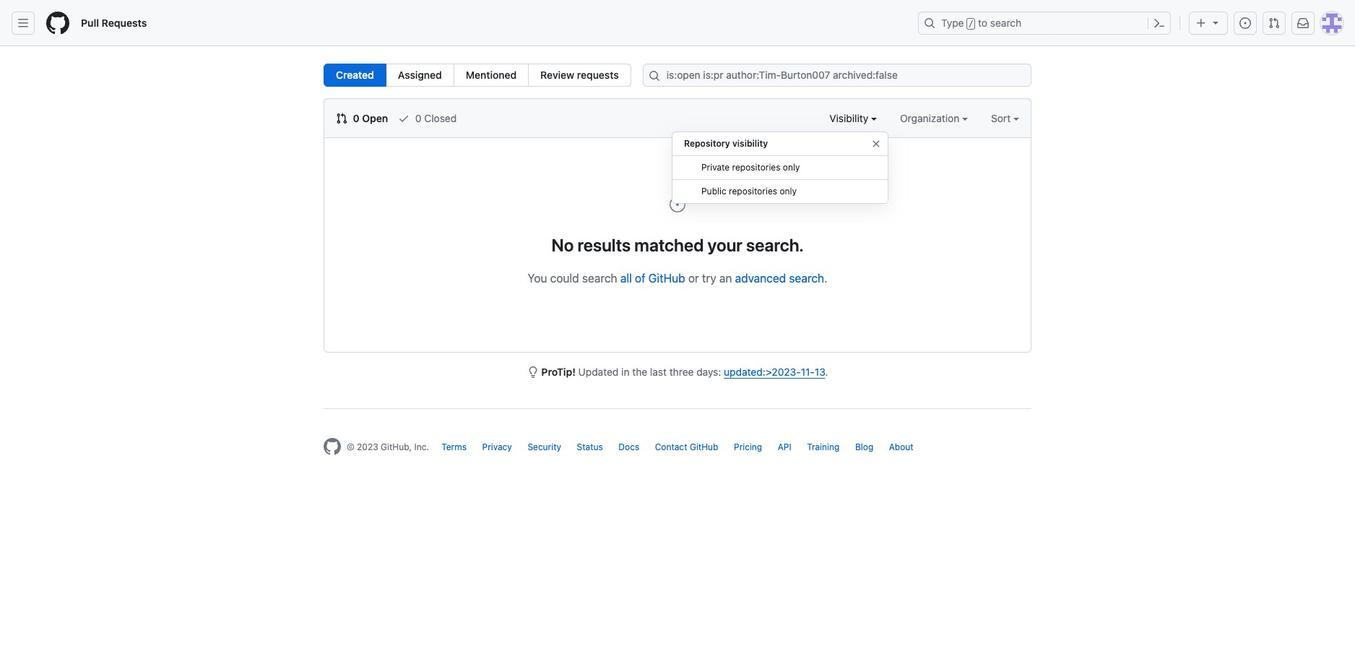 Task type: locate. For each thing, give the bounding box(es) containing it.
0 horizontal spatial git pull request image
[[336, 113, 348, 124]]

0 open link
[[336, 111, 388, 126]]

only
[[783, 162, 800, 173], [780, 186, 797, 197]]

your
[[708, 235, 743, 255]]

1 0 from the left
[[353, 112, 360, 124]]

sort button
[[991, 111, 1020, 126]]

github,
[[381, 442, 412, 452]]

light bulb image
[[527, 366, 539, 378]]

search.
[[747, 235, 804, 255]]

updated
[[579, 366, 619, 378]]

0 for open
[[353, 112, 360, 124]]

2 horizontal spatial search
[[991, 17, 1022, 29]]

Search all issues text field
[[643, 64, 1032, 87]]

filter by repository visiblity menu
[[672, 126, 889, 215]]

about link
[[889, 442, 914, 452]]

1 horizontal spatial git pull request image
[[1269, 17, 1281, 29]]

0 inside 0 open link
[[353, 112, 360, 124]]

. right the 11-
[[826, 366, 828, 378]]

organization
[[900, 112, 963, 124]]

0 inside 0 closed link
[[415, 112, 422, 124]]

public repositories only link
[[673, 180, 888, 204]]

1 horizontal spatial github
[[690, 442, 719, 452]]

pull
[[81, 17, 99, 29]]

contact
[[655, 442, 688, 452]]

0 vertical spatial repositories
[[732, 162, 781, 173]]

0 horizontal spatial 0
[[353, 112, 360, 124]]

to
[[979, 17, 988, 29]]

0
[[353, 112, 360, 124], [415, 112, 422, 124]]

security
[[528, 442, 561, 452]]

issue opened image left public at the right top
[[669, 196, 686, 213]]

security link
[[528, 442, 561, 452]]

1 horizontal spatial issue opened image
[[1240, 17, 1252, 29]]

0 vertical spatial issue opened image
[[1240, 17, 1252, 29]]

2023
[[357, 442, 378, 452]]

1 vertical spatial homepage image
[[324, 438, 341, 455]]

homepage image
[[46, 12, 69, 35], [324, 438, 341, 455]]

visibility
[[733, 138, 768, 149]]

1 vertical spatial issue opened image
[[669, 196, 686, 213]]

git pull request image
[[1269, 17, 1281, 29], [336, 113, 348, 124]]

notifications image
[[1298, 17, 1309, 29]]

repositories down the visibility
[[732, 162, 781, 173]]

repository visibility
[[684, 138, 768, 149]]

public
[[702, 186, 727, 197]]

all
[[621, 272, 632, 285]]

results
[[578, 235, 631, 255]]

search left all
[[582, 272, 618, 285]]

1 vertical spatial .
[[826, 366, 828, 378]]

blog
[[856, 442, 874, 452]]

search
[[991, 17, 1022, 29], [582, 272, 618, 285], [789, 272, 825, 285]]

1 vertical spatial git pull request image
[[336, 113, 348, 124]]

review requests
[[541, 69, 619, 81]]

pull requests element
[[324, 64, 631, 87]]

1 horizontal spatial 0
[[415, 112, 422, 124]]

0 open
[[350, 112, 388, 124]]

updated:>2023-
[[724, 366, 801, 378]]

could
[[550, 272, 579, 285]]

pricing
[[734, 442, 763, 452]]

check image
[[398, 113, 410, 124]]

1 horizontal spatial search
[[789, 272, 825, 285]]

0 left open
[[353, 112, 360, 124]]

docs link
[[619, 442, 640, 452]]

0 horizontal spatial github
[[649, 272, 686, 285]]

training link
[[807, 442, 840, 452]]

github right of
[[649, 272, 686, 285]]

try
[[702, 272, 717, 285]]

assigned link
[[386, 64, 454, 87]]

contact github
[[655, 442, 719, 452]]

pricing link
[[734, 442, 763, 452]]

.
[[825, 272, 828, 285], [826, 366, 828, 378]]

issue opened image
[[1240, 17, 1252, 29], [669, 196, 686, 213]]

homepage image left ©
[[324, 438, 341, 455]]

updated:>2023-11-13 link
[[724, 366, 826, 378]]

© 2023 github, inc.
[[347, 442, 429, 452]]

1 horizontal spatial homepage image
[[324, 438, 341, 455]]

0 vertical spatial git pull request image
[[1269, 17, 1281, 29]]

open
[[362, 112, 388, 124]]

pull requests
[[81, 17, 147, 29]]

you could search all of github or try an advanced search .
[[528, 272, 828, 285]]

only up public repositories only link
[[783, 162, 800, 173]]

github
[[649, 272, 686, 285], [690, 442, 719, 452]]

status link
[[577, 442, 603, 452]]

all of github link
[[621, 272, 686, 285]]

repositories down private repositories only
[[729, 186, 778, 197]]

mentioned link
[[454, 64, 529, 87]]

visibility button
[[830, 111, 877, 126]]

git pull request image left "notifications" image
[[1269, 17, 1281, 29]]

search right to
[[991, 17, 1022, 29]]

0 horizontal spatial homepage image
[[46, 12, 69, 35]]

closed
[[424, 112, 457, 124]]

contact github link
[[655, 442, 719, 452]]

homepage image left the pull
[[46, 12, 69, 35]]

github right "contact"
[[690, 442, 719, 452]]

terms
[[442, 442, 467, 452]]

2 0 from the left
[[415, 112, 422, 124]]

requests
[[577, 69, 619, 81]]

0 vertical spatial only
[[783, 162, 800, 173]]

command palette image
[[1154, 17, 1166, 29]]

. right advanced
[[825, 272, 828, 285]]

issue opened image right triangle down icon
[[1240, 17, 1252, 29]]

0 right check image
[[415, 112, 422, 124]]

git pull request image left 0 open
[[336, 113, 348, 124]]

1 vertical spatial only
[[780, 186, 797, 197]]

docs
[[619, 442, 640, 452]]

0 horizontal spatial issue opened image
[[669, 196, 686, 213]]

repositories
[[732, 162, 781, 173], [729, 186, 778, 197]]

1 vertical spatial repositories
[[729, 186, 778, 197]]

search down search. at right
[[789, 272, 825, 285]]

only down private repositories only link
[[780, 186, 797, 197]]

protip! updated in the last three days: updated:>2023-11-13 .
[[542, 366, 828, 378]]

public repositories only
[[702, 186, 797, 197]]

inc.
[[414, 442, 429, 452]]

0 closed
[[413, 112, 457, 124]]



Task type: describe. For each thing, give the bounding box(es) containing it.
organization button
[[900, 111, 968, 126]]

no
[[552, 235, 574, 255]]

protip!
[[542, 366, 576, 378]]

type
[[942, 17, 964, 29]]

plus image
[[1196, 17, 1208, 29]]

advanced
[[735, 272, 786, 285]]

training
[[807, 442, 840, 452]]

status
[[577, 442, 603, 452]]

terms link
[[442, 442, 467, 452]]

privacy
[[482, 442, 512, 452]]

matched
[[635, 235, 704, 255]]

0 vertical spatial .
[[825, 272, 828, 285]]

11-
[[801, 366, 815, 378]]

git pull request image inside 0 open link
[[336, 113, 348, 124]]

type / to search
[[942, 17, 1022, 29]]

close menu image
[[871, 138, 882, 150]]

private repositories only
[[702, 162, 800, 173]]

search image
[[649, 70, 660, 82]]

assigned
[[398, 69, 442, 81]]

13
[[815, 366, 826, 378]]

blog link
[[856, 442, 874, 452]]

api
[[778, 442, 792, 452]]

only for public repositories only
[[780, 186, 797, 197]]

sort
[[991, 112, 1011, 124]]

repositories for public
[[729, 186, 778, 197]]

0 vertical spatial github
[[649, 272, 686, 285]]

mentioned
[[466, 69, 517, 81]]

advanced search link
[[735, 272, 825, 285]]

or
[[689, 272, 699, 285]]

review
[[541, 69, 575, 81]]

visibility
[[830, 112, 871, 124]]

/
[[969, 19, 974, 29]]

Issues search field
[[643, 64, 1032, 87]]

private repositories only link
[[673, 156, 888, 180]]

of
[[635, 272, 646, 285]]

review requests link
[[528, 64, 631, 87]]

in
[[622, 366, 630, 378]]

requests
[[102, 17, 147, 29]]

you
[[528, 272, 547, 285]]

only for private repositories only
[[783, 162, 800, 173]]

the
[[632, 366, 648, 378]]

©
[[347, 442, 355, 452]]

triangle down image
[[1210, 17, 1222, 28]]

three
[[670, 366, 694, 378]]

an
[[720, 272, 732, 285]]

repository
[[684, 138, 730, 149]]

0 closed link
[[398, 111, 457, 126]]

0 horizontal spatial search
[[582, 272, 618, 285]]

api link
[[778, 442, 792, 452]]

privacy link
[[482, 442, 512, 452]]

days:
[[697, 366, 721, 378]]

about
[[889, 442, 914, 452]]

private
[[702, 162, 730, 173]]

no results matched your search.
[[552, 235, 804, 255]]

repositories for private
[[732, 162, 781, 173]]

0 for closed
[[415, 112, 422, 124]]

last
[[650, 366, 667, 378]]

1 vertical spatial github
[[690, 442, 719, 452]]

0 vertical spatial homepage image
[[46, 12, 69, 35]]



Task type: vqa. For each thing, say whether or not it's contained in the screenshot.
Or
yes



